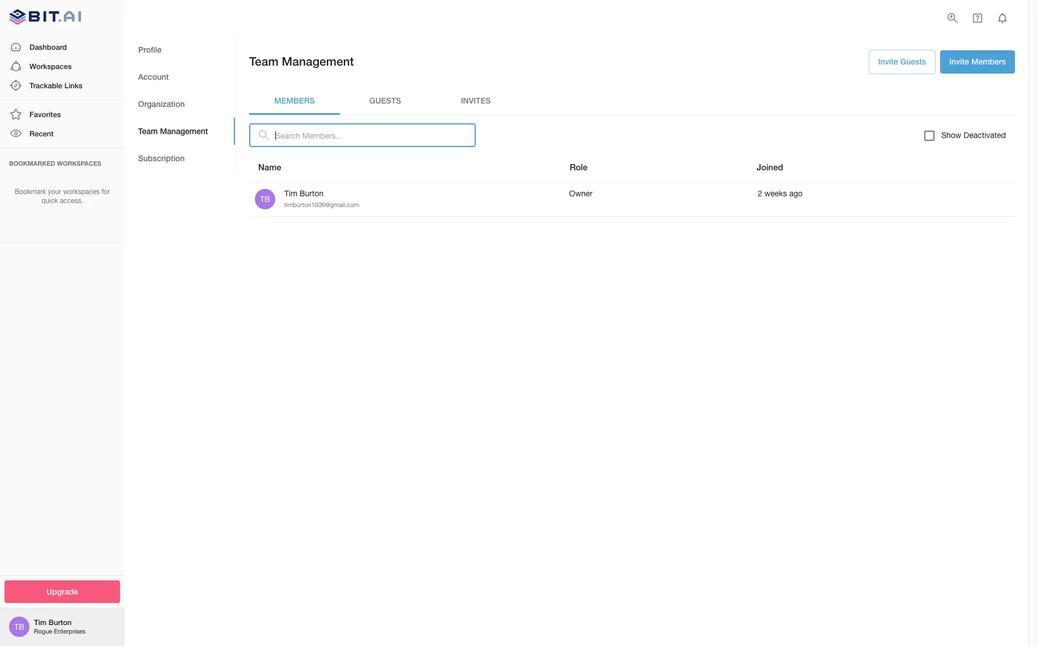 Task type: locate. For each thing, give the bounding box(es) containing it.
tim inside tim burton rogue enterprises
[[34, 619, 47, 628]]

tim inside tim burton timburton1006@gmail.com
[[284, 189, 297, 198]]

0 horizontal spatial tb
[[14, 623, 24, 632]]

management
[[282, 54, 354, 69], [160, 126, 208, 136]]

team management link
[[125, 118, 235, 145]]

0 horizontal spatial invite
[[878, 57, 898, 66]]

2
[[758, 189, 762, 198]]

bookmark
[[15, 188, 46, 196]]

0 horizontal spatial team management
[[138, 126, 208, 136]]

0 horizontal spatial tab list
[[125, 36, 235, 172]]

0 vertical spatial tim
[[284, 189, 297, 198]]

tb down name
[[260, 195, 270, 204]]

burton for tim burton timburton1006@gmail.com
[[300, 189, 324, 198]]

burton
[[300, 189, 324, 198], [49, 619, 72, 628]]

team management
[[249, 54, 354, 69], [138, 126, 208, 136]]

deactivated
[[964, 131, 1006, 140]]

tim up timburton1006@gmail.com
[[284, 189, 297, 198]]

trackable
[[29, 81, 62, 90]]

organization
[[138, 99, 185, 109]]

role
[[570, 162, 588, 172]]

1 vertical spatial tb
[[14, 623, 24, 632]]

burton up timburton1006@gmail.com
[[300, 189, 324, 198]]

1 vertical spatial tim
[[34, 619, 47, 628]]

tab list
[[125, 36, 235, 172], [249, 88, 1015, 115]]

team
[[249, 54, 279, 69], [138, 126, 158, 136]]

invite
[[878, 57, 898, 66], [949, 57, 969, 66]]

team up members
[[249, 54, 279, 69]]

rogue
[[34, 629, 52, 636]]

joined
[[757, 162, 783, 172]]

team up subscription
[[138, 126, 158, 136]]

1 invite from the left
[[878, 57, 898, 66]]

members button
[[249, 88, 340, 115]]

2 weeks ago
[[758, 189, 803, 198]]

quick
[[41, 197, 58, 205]]

0 horizontal spatial management
[[160, 126, 208, 136]]

tim up rogue
[[34, 619, 47, 628]]

burton inside tim burton rogue enterprises
[[49, 619, 72, 628]]

0 vertical spatial tb
[[260, 195, 270, 204]]

invite left guests
[[878, 57, 898, 66]]

1 horizontal spatial burton
[[300, 189, 324, 198]]

ago
[[789, 189, 803, 198]]

management up members
[[282, 54, 354, 69]]

team management inside tab list
[[138, 126, 208, 136]]

management down 'organization' link at the top
[[160, 126, 208, 136]]

favorites
[[29, 110, 61, 119]]

2 invite from the left
[[949, 57, 969, 66]]

dashboard button
[[0, 37, 125, 57]]

burton inside tim burton timburton1006@gmail.com
[[300, 189, 324, 198]]

0 horizontal spatial burton
[[49, 619, 72, 628]]

invite members
[[949, 57, 1006, 66]]

invite inside button
[[949, 57, 969, 66]]

0 horizontal spatial team
[[138, 126, 158, 136]]

guests
[[369, 96, 401, 105]]

bookmarked
[[9, 159, 55, 167]]

show deactivated
[[941, 131, 1006, 140]]

tim for tim burton timburton1006@gmail.com
[[284, 189, 297, 198]]

1 vertical spatial burton
[[49, 619, 72, 628]]

profile
[[138, 45, 162, 54]]

1 horizontal spatial invite
[[949, 57, 969, 66]]

0 horizontal spatial tim
[[34, 619, 47, 628]]

1 vertical spatial management
[[160, 126, 208, 136]]

tb
[[260, 195, 270, 204], [14, 623, 24, 632]]

show
[[941, 131, 961, 140]]

members
[[274, 96, 315, 105]]

1 vertical spatial team
[[138, 126, 158, 136]]

0 vertical spatial burton
[[300, 189, 324, 198]]

Search Members... search field
[[275, 124, 476, 147]]

1 vertical spatial team management
[[138, 126, 208, 136]]

recent
[[29, 129, 54, 138]]

invite inside button
[[878, 57, 898, 66]]

subscription link
[[125, 145, 235, 172]]

1 horizontal spatial tab list
[[249, 88, 1015, 115]]

tim
[[284, 189, 297, 198], [34, 619, 47, 628]]

burton up enterprises
[[49, 619, 72, 628]]

1 horizontal spatial team
[[249, 54, 279, 69]]

invite left members
[[949, 57, 969, 66]]

guests button
[[340, 88, 430, 115]]

bookmark your workspaces for quick access.
[[15, 188, 110, 205]]

team management up members
[[249, 54, 354, 69]]

enterprises
[[54, 629, 85, 636]]

tb left rogue
[[14, 623, 24, 632]]

subscription
[[138, 153, 185, 163]]

upgrade
[[46, 587, 78, 597]]

trackable links
[[29, 81, 82, 90]]

1 horizontal spatial team management
[[249, 54, 354, 69]]

invite members button
[[940, 50, 1015, 73]]

0 vertical spatial team management
[[249, 54, 354, 69]]

team management down 'organization' link at the top
[[138, 126, 208, 136]]

workspaces
[[29, 62, 72, 71]]

tab list containing members
[[249, 88, 1015, 115]]

account
[[138, 72, 169, 81]]

tab list containing profile
[[125, 36, 235, 172]]

organization link
[[125, 91, 235, 118]]

0 vertical spatial management
[[282, 54, 354, 69]]

1 horizontal spatial tim
[[284, 189, 297, 198]]

guests
[[900, 57, 926, 66]]



Task type: describe. For each thing, give the bounding box(es) containing it.
favorites button
[[0, 105, 125, 124]]

tim for tim burton rogue enterprises
[[34, 619, 47, 628]]

invite guests button
[[869, 50, 936, 74]]

trackable links button
[[0, 76, 125, 95]]

weeks
[[764, 189, 787, 198]]

access.
[[60, 197, 83, 205]]

for
[[102, 188, 110, 196]]

upgrade button
[[5, 581, 120, 604]]

bookmarked workspaces
[[9, 159, 101, 167]]

burton for tim burton rogue enterprises
[[49, 619, 72, 628]]

workspaces
[[57, 159, 101, 167]]

invite for invite guests
[[878, 57, 898, 66]]

0 vertical spatial team
[[249, 54, 279, 69]]

your
[[48, 188, 61, 196]]

timburton1006@gmail.com
[[284, 202, 359, 208]]

invites button
[[430, 88, 521, 115]]

workspaces button
[[0, 57, 125, 76]]

members
[[971, 57, 1006, 66]]

1 horizontal spatial tb
[[260, 195, 270, 204]]

invite for invite members
[[949, 57, 969, 66]]

workspaces
[[63, 188, 100, 196]]

1 horizontal spatial management
[[282, 54, 354, 69]]

links
[[64, 81, 82, 90]]

owner
[[569, 189, 593, 198]]

recent button
[[0, 124, 125, 144]]

dashboard
[[29, 42, 67, 51]]

invites
[[461, 96, 491, 105]]

tim burton timburton1006@gmail.com
[[284, 189, 359, 208]]

invite guests
[[878, 57, 926, 66]]

management inside tab list
[[160, 126, 208, 136]]

name
[[258, 162, 281, 172]]

account link
[[125, 63, 235, 91]]

team inside tab list
[[138, 126, 158, 136]]

profile link
[[125, 36, 235, 63]]

tim burton rogue enterprises
[[34, 619, 85, 636]]



Task type: vqa. For each thing, say whether or not it's contained in the screenshot.
top TB
yes



